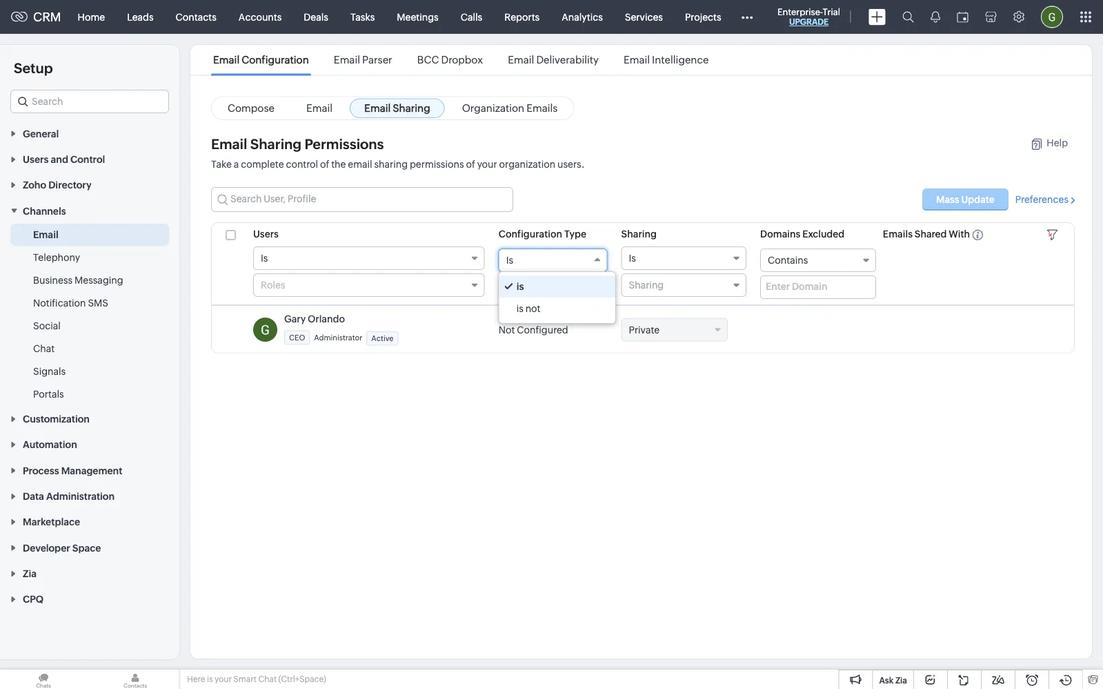 Task type: locate. For each thing, give the bounding box(es) containing it.
1 horizontal spatial of
[[466, 159, 476, 170]]

configured
[[517, 324, 569, 335]]

email for email configuration
[[213, 54, 240, 66]]

0 vertical spatial your
[[478, 159, 498, 170]]

1 vertical spatial emails
[[884, 229, 913, 240]]

0 horizontal spatial sharing
[[250, 136, 302, 152]]

email down reports
[[508, 54, 535, 66]]

social
[[33, 320, 61, 331]]

is inside "option"
[[517, 303, 524, 314]]

chat
[[33, 343, 55, 354], [258, 675, 277, 684]]

chat right smart
[[258, 675, 277, 684]]

emails shared with
[[884, 229, 971, 240]]

0 vertical spatial sharing
[[393, 102, 431, 114]]

help
[[1048, 137, 1069, 148]]

1 vertical spatial configuration
[[499, 229, 563, 240]]

email for email sharing permissions
[[211, 136, 247, 152]]

domains
[[761, 229, 801, 240]]

email
[[348, 159, 373, 170]]

email link up email sharing permissions on the top left
[[292, 98, 347, 118]]

email intelligence link
[[622, 54, 711, 66]]

leads link
[[116, 0, 165, 33]]

organization
[[462, 102, 525, 114]]

sharing up the complete
[[250, 136, 302, 152]]

email deliverability link
[[506, 54, 601, 66]]

organization emails
[[462, 102, 558, 114]]

email intelligence
[[624, 54, 709, 66]]

sharing down bcc
[[393, 102, 431, 114]]

email sharing link
[[350, 98, 445, 118]]

gary
[[284, 313, 306, 324]]

business messaging
[[33, 274, 123, 285]]

calendar image
[[958, 11, 969, 22]]

is
[[507, 255, 514, 266], [517, 281, 524, 292], [517, 303, 524, 314], [207, 675, 213, 684]]

business messaging link
[[33, 273, 123, 287]]

your left organization
[[478, 159, 498, 170]]

0 horizontal spatial configuration
[[242, 54, 309, 66]]

0 horizontal spatial chat
[[33, 343, 55, 354]]

with
[[949, 229, 971, 240]]

email link
[[292, 98, 347, 118], [33, 227, 58, 241]]

compose link
[[213, 98, 289, 118]]

1 vertical spatial sharing
[[250, 136, 302, 152]]

sms
[[88, 297, 108, 308]]

here
[[187, 675, 205, 684]]

0 horizontal spatial email link
[[33, 227, 58, 241]]

emails left shared
[[884, 229, 913, 240]]

contacts link
[[165, 0, 228, 33]]

is right here
[[207, 675, 213, 684]]

is field
[[499, 249, 608, 272]]

is inside field
[[507, 255, 514, 266]]

your left smart
[[215, 675, 232, 684]]

preferences
[[1016, 194, 1069, 205]]

of right permissions
[[466, 159, 476, 170]]

ask zia
[[880, 676, 908, 685]]

signals link
[[33, 364, 66, 378]]

email down the channels
[[33, 229, 58, 240]]

0 horizontal spatial emails
[[527, 102, 558, 114]]

upgrade
[[790, 17, 829, 27]]

1 horizontal spatial email link
[[292, 98, 347, 118]]

permissions
[[305, 136, 384, 152]]

analytics
[[562, 11, 603, 22]]

chats image
[[0, 670, 87, 689]]

is not option
[[500, 298, 616, 320]]

calls
[[461, 11, 483, 22]]

notification sms
[[33, 297, 108, 308]]

email for email sharing
[[365, 102, 391, 114]]

enterprise-
[[778, 7, 823, 17]]

notification sms link
[[33, 296, 108, 310]]

control
[[286, 159, 318, 170]]

take
[[211, 159, 232, 170]]

of left the
[[320, 159, 330, 170]]

deliverability
[[537, 54, 599, 66]]

emails right organization
[[527, 102, 558, 114]]

email down contacts
[[213, 54, 240, 66]]

chat down social link
[[33, 343, 55, 354]]

here is your smart chat (ctrl+space)
[[187, 675, 326, 684]]

signals image
[[931, 11, 941, 23]]

1 vertical spatial email link
[[33, 227, 58, 241]]

email
[[213, 54, 240, 66], [334, 54, 360, 66], [508, 54, 535, 66], [624, 54, 650, 66], [307, 102, 333, 114], [365, 102, 391, 114], [211, 136, 247, 152], [33, 229, 58, 240]]

is not
[[517, 303, 541, 314]]

portals
[[33, 388, 64, 399]]

sharing inside email sharing link
[[393, 102, 431, 114]]

zia
[[896, 676, 908, 685]]

0 vertical spatial chat
[[33, 343, 55, 354]]

email configuration link
[[211, 54, 311, 66]]

your
[[478, 159, 498, 170], [215, 675, 232, 684]]

configuration
[[242, 54, 309, 66], [499, 229, 563, 240]]

email left parser
[[334, 54, 360, 66]]

email up a
[[211, 136, 247, 152]]

configuration down accounts at the top
[[242, 54, 309, 66]]

organization emails link
[[448, 98, 573, 118]]

compose
[[228, 102, 275, 114]]

email deliverability
[[508, 54, 599, 66]]

configuration up is field
[[499, 229, 563, 240]]

calls link
[[450, 0, 494, 33]]

signals element
[[923, 0, 949, 34]]

email down services link
[[624, 54, 650, 66]]

email down parser
[[365, 102, 391, 114]]

email link down the channels
[[33, 227, 58, 241]]

is left not
[[517, 303, 524, 314]]

list
[[201, 45, 722, 75]]

0 vertical spatial configuration
[[242, 54, 309, 66]]

chat link
[[33, 341, 55, 355]]

list box
[[500, 272, 616, 323]]

configuration type
[[499, 229, 587, 240]]

emails
[[527, 102, 558, 114], [884, 229, 913, 240]]

is up is not
[[517, 281, 524, 292]]

tasks
[[351, 11, 375, 22]]

bcc
[[418, 54, 439, 66]]

1 horizontal spatial sharing
[[393, 102, 431, 114]]

type
[[565, 229, 587, 240]]

0 horizontal spatial of
[[320, 159, 330, 170]]

tasks link
[[340, 0, 386, 33]]

0 horizontal spatial your
[[215, 675, 232, 684]]

1 horizontal spatial chat
[[258, 675, 277, 684]]

business
[[33, 274, 73, 285]]

gary orlando
[[284, 313, 345, 324]]

home link
[[67, 0, 116, 33]]

ceo
[[289, 333, 305, 342]]

email up email sharing permissions on the top left
[[307, 102, 333, 114]]

reports
[[505, 11, 540, 22]]

is down the "configuration type"
[[507, 255, 514, 266]]

1 horizontal spatial configuration
[[499, 229, 563, 240]]

sharing
[[393, 102, 431, 114], [250, 136, 302, 152]]

1 vertical spatial chat
[[258, 675, 277, 684]]



Task type: describe. For each thing, give the bounding box(es) containing it.
administrator
[[314, 333, 363, 342]]

configuration inside list
[[242, 54, 309, 66]]

a
[[234, 159, 239, 170]]

meetings
[[397, 11, 439, 22]]

not
[[526, 303, 541, 314]]

shared
[[915, 229, 948, 240]]

1 horizontal spatial emails
[[884, 229, 913, 240]]

2 of from the left
[[466, 159, 476, 170]]

list box containing is
[[500, 272, 616, 323]]

domain
[[793, 281, 828, 292]]

0 vertical spatial email link
[[292, 98, 347, 118]]

crm link
[[11, 10, 61, 24]]

bcc dropbox
[[418, 54, 483, 66]]

orlando
[[308, 313, 345, 324]]

sharing
[[374, 159, 408, 170]]

enter domain
[[766, 281, 828, 292]]

email configuration
[[213, 54, 309, 66]]

services
[[625, 11, 663, 22]]

active
[[372, 334, 394, 343]]

email inside channels region
[[33, 229, 58, 240]]

social link
[[33, 319, 61, 332]]

email sharing
[[365, 102, 431, 114]]

crm
[[33, 10, 61, 24]]

analytics link
[[551, 0, 614, 33]]

permissions
[[410, 159, 464, 170]]

deals
[[304, 11, 329, 22]]

complete
[[241, 159, 284, 170]]

bcc dropbox link
[[415, 54, 485, 66]]

not
[[499, 324, 515, 335]]

sharing for email sharing
[[393, 102, 431, 114]]

telephony link
[[33, 250, 80, 264]]

domains excluded
[[761, 229, 845, 240]]

1 vertical spatial your
[[215, 675, 232, 684]]

organization
[[500, 159, 556, 170]]

ask
[[880, 676, 894, 685]]

leads
[[127, 11, 154, 22]]

.
[[582, 159, 585, 170]]

sharing for email sharing permissions
[[250, 136, 302, 152]]

0 vertical spatial emails
[[527, 102, 558, 114]]

projects link
[[674, 0, 733, 33]]

enterprise-trial upgrade
[[778, 7, 841, 27]]

smart
[[234, 675, 257, 684]]

profile element
[[1034, 0, 1072, 33]]

preferences link
[[1016, 194, 1076, 205]]

channels button
[[0, 197, 180, 223]]

projects
[[686, 11, 722, 22]]

enter
[[766, 281, 791, 292]]

excluded
[[803, 229, 845, 240]]

email parser link
[[332, 54, 395, 66]]

signals
[[33, 365, 66, 377]]

email for 'email' link to the top
[[307, 102, 333, 114]]

channels region
[[0, 223, 180, 406]]

is option
[[500, 275, 616, 298]]

trial
[[823, 7, 841, 17]]

accounts
[[239, 11, 282, 22]]

email sharing permissions
[[211, 136, 384, 152]]

email for email deliverability
[[508, 54, 535, 66]]

telephony
[[33, 252, 80, 263]]

email for email parser
[[334, 54, 360, 66]]

parser
[[362, 54, 393, 66]]

email parser
[[334, 54, 393, 66]]

1 horizontal spatial your
[[478, 159, 498, 170]]

not configured
[[499, 324, 569, 335]]

accounts link
[[228, 0, 293, 33]]

chat inside channels region
[[33, 343, 55, 354]]

profile image
[[1042, 6, 1064, 28]]

deals link
[[293, 0, 340, 33]]

portals link
[[33, 387, 64, 401]]

reports link
[[494, 0, 551, 33]]

list containing email configuration
[[201, 45, 722, 75]]

user dp image
[[253, 317, 278, 342]]

services link
[[614, 0, 674, 33]]

meetings link
[[386, 0, 450, 33]]

intelligence
[[652, 54, 709, 66]]

1 of from the left
[[320, 159, 330, 170]]

is inside option
[[517, 281, 524, 292]]

users
[[558, 159, 582, 170]]

dropbox
[[441, 54, 483, 66]]

the
[[332, 159, 346, 170]]

email for email intelligence
[[624, 54, 650, 66]]

messaging
[[75, 274, 123, 285]]

(ctrl+space)
[[279, 675, 326, 684]]

notification
[[33, 297, 86, 308]]

contacts image
[[92, 670, 179, 689]]

take a complete control of the email sharing permissions of your organization users .
[[211, 159, 585, 170]]



Task type: vqa. For each thing, say whether or not it's contained in the screenshot.
Enter at the top of page
yes



